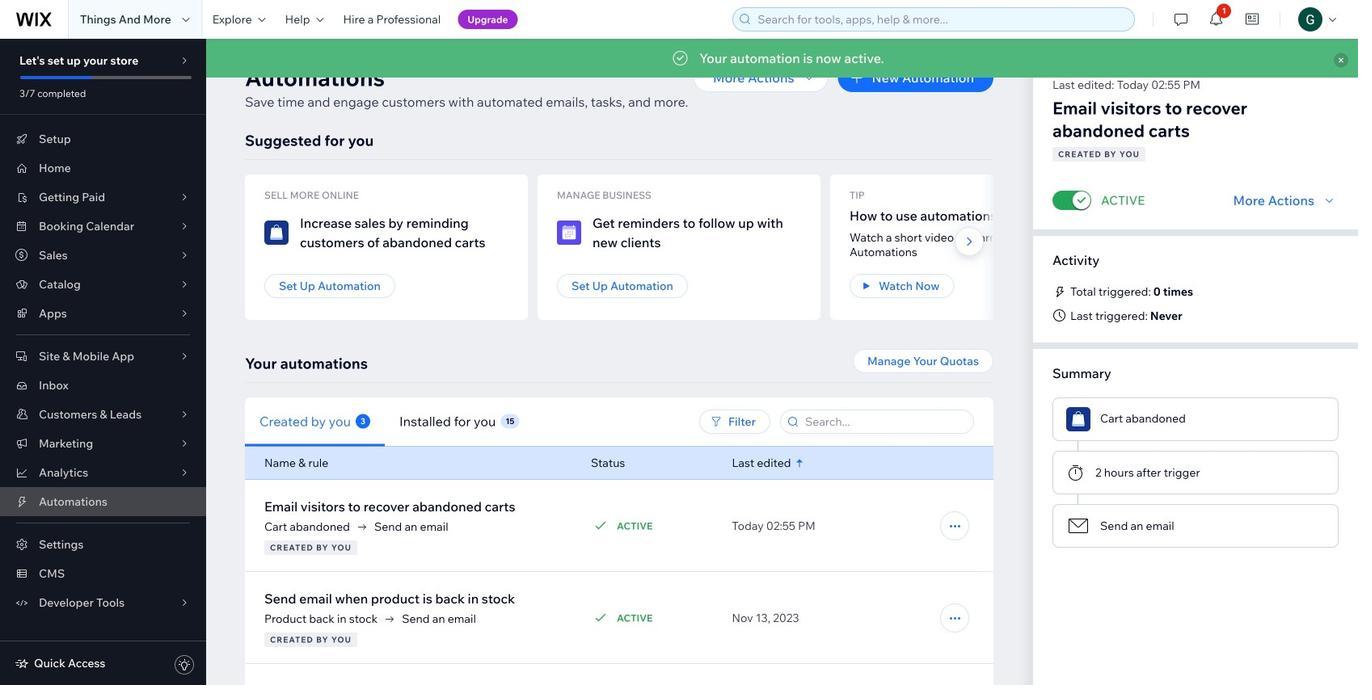 Task type: describe. For each thing, give the bounding box(es) containing it.
Search for tools, apps, help & more... field
[[753, 8, 1130, 31]]

Search... field
[[800, 411, 969, 433]]



Task type: locate. For each thing, give the bounding box(es) containing it.
alert
[[206, 39, 1358, 78]]

0 vertical spatial category image
[[557, 221, 581, 245]]

0 vertical spatial category image
[[264, 221, 289, 245]]

category image
[[264, 221, 289, 245], [1067, 408, 1091, 432]]

1 vertical spatial category image
[[1067, 408, 1091, 432]]

sidebar element
[[0, 39, 206, 686]]

0 horizontal spatial category image
[[557, 221, 581, 245]]

list
[[245, 175, 1358, 320]]

0 horizontal spatial category image
[[264, 221, 289, 245]]

1 horizontal spatial category image
[[1067, 514, 1091, 539]]

tab list
[[245, 397, 628, 447]]

1 vertical spatial category image
[[1067, 514, 1091, 539]]

1 horizontal spatial category image
[[1067, 408, 1091, 432]]

category image
[[557, 221, 581, 245], [1067, 514, 1091, 539]]



Task type: vqa. For each thing, say whether or not it's contained in the screenshot.
Let'S Go button
no



